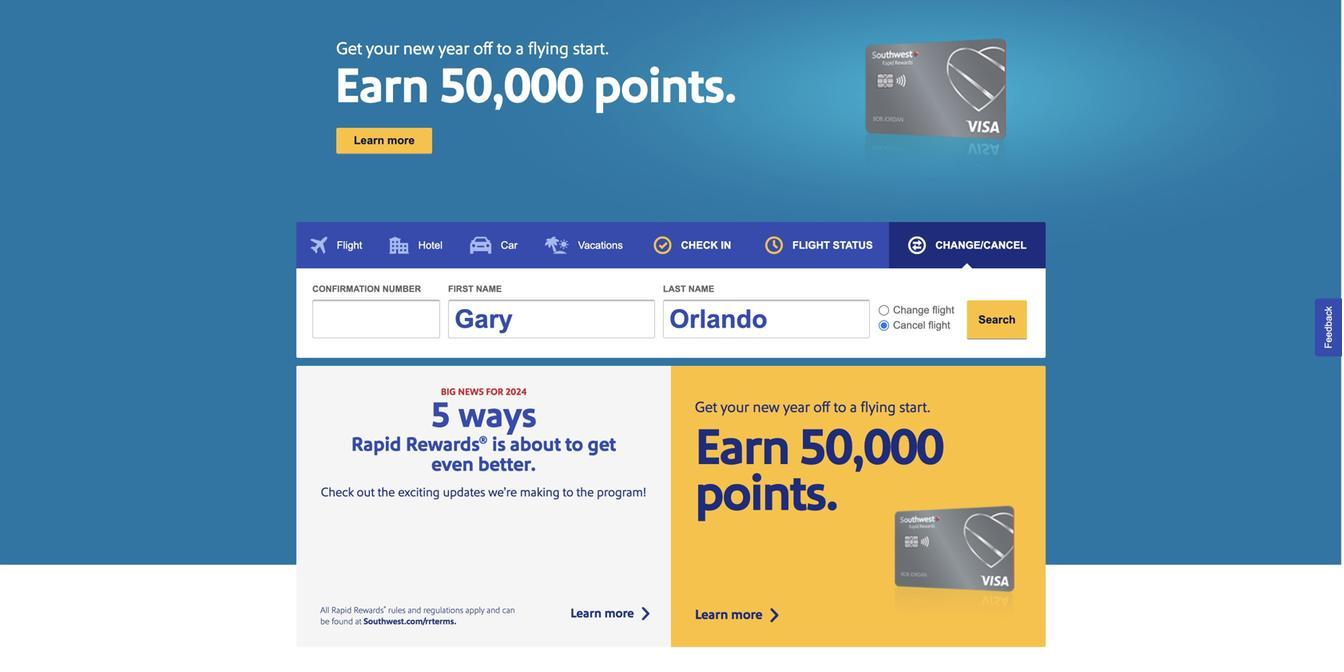 Task type: describe. For each thing, give the bounding box(es) containing it.
learn more
[[354, 134, 415, 147]]

hotel button
[[376, 222, 456, 269]]

a
[[516, 38, 524, 60]]

change/cancel button
[[890, 222, 1046, 269]]

change flight
[[894, 304, 955, 316]]

change
[[894, 304, 930, 316]]

flight for flight
[[337, 239, 362, 251]]

flight status button
[[749, 222, 890, 269]]

cancel flight
[[894, 319, 951, 331]]

vacations button
[[532, 222, 637, 269]]

start.
[[573, 38, 609, 60]]

name for first name
[[476, 284, 502, 294]]

get
[[337, 38, 362, 60]]

last name
[[664, 284, 715, 294]]

year
[[439, 38, 470, 60]]

car button
[[456, 222, 532, 269]]

learn more link
[[337, 128, 432, 153]]

confirmation number
[[313, 284, 421, 294]]

first
[[448, 284, 474, 294]]

check
[[682, 239, 718, 251]]

check in button
[[637, 222, 749, 269]]

more
[[388, 134, 415, 147]]

number
[[383, 284, 421, 294]]

hotel
[[419, 239, 443, 251]]



Task type: locate. For each thing, give the bounding box(es) containing it.
to
[[497, 38, 512, 60]]

0 vertical spatial flight
[[933, 304, 955, 316]]

confirmation
[[313, 284, 380, 294]]

car
[[501, 239, 518, 251]]

2 flight from the left
[[793, 239, 831, 251]]

flight left status
[[793, 239, 831, 251]]

flight
[[933, 304, 955, 316], [929, 319, 951, 331]]

1 vertical spatial flight
[[929, 319, 951, 331]]

1 name from the left
[[476, 284, 502, 294]]

flight up confirmation
[[337, 239, 362, 251]]

1 horizontal spatial name
[[689, 284, 715, 294]]

flight button
[[297, 222, 376, 269]]

flight for change flight
[[933, 304, 955, 316]]

None radio
[[879, 305, 890, 316]]

50,000
[[439, 55, 583, 119]]

flight inside button
[[793, 239, 831, 251]]

flight inside button
[[337, 239, 362, 251]]

None radio
[[879, 321, 890, 331]]

None text field
[[313, 300, 440, 339]]

0 horizontal spatial flight
[[337, 239, 362, 251]]

1 horizontal spatial flight
[[793, 239, 831, 251]]

status
[[833, 239, 873, 251]]

flight status
[[793, 239, 873, 251]]

vacations
[[578, 239, 623, 251]]

your
[[366, 38, 399, 60]]

points.
[[594, 55, 737, 119]]

flight up cancel flight
[[933, 304, 955, 316]]

flight
[[337, 239, 362, 251], [793, 239, 831, 251]]

change/cancel
[[936, 239, 1027, 251]]

name right first
[[476, 284, 502, 294]]

check in
[[682, 239, 732, 251]]

flying
[[529, 38, 569, 60]]

name
[[476, 284, 502, 294], [689, 284, 715, 294]]

in
[[721, 239, 732, 251]]

name right last
[[689, 284, 715, 294]]

None text field
[[448, 300, 656, 339], [664, 300, 871, 339], [448, 300, 656, 339], [664, 300, 871, 339]]

tab list containing flight
[[297, 222, 1046, 287]]

first name
[[448, 284, 502, 294]]

get your new year off to a flying start. earn 50,000 points.
[[335, 38, 737, 119]]

0 horizontal spatial name
[[476, 284, 502, 294]]

1 flight from the left
[[337, 239, 362, 251]]

2 name from the left
[[689, 284, 715, 294]]

off
[[474, 38, 493, 60]]

flight for cancel flight
[[929, 319, 951, 331]]

flight for flight status
[[793, 239, 831, 251]]

earn
[[335, 55, 429, 119]]

learn
[[354, 134, 385, 147]]

tab list
[[297, 222, 1046, 287]]

last
[[664, 284, 686, 294]]

name for last name
[[689, 284, 715, 294]]

new
[[403, 38, 435, 60]]

flight down change flight
[[929, 319, 951, 331]]

cancel
[[894, 319, 926, 331]]



Task type: vqa. For each thing, say whether or not it's contained in the screenshot.
DOLLARS
no



